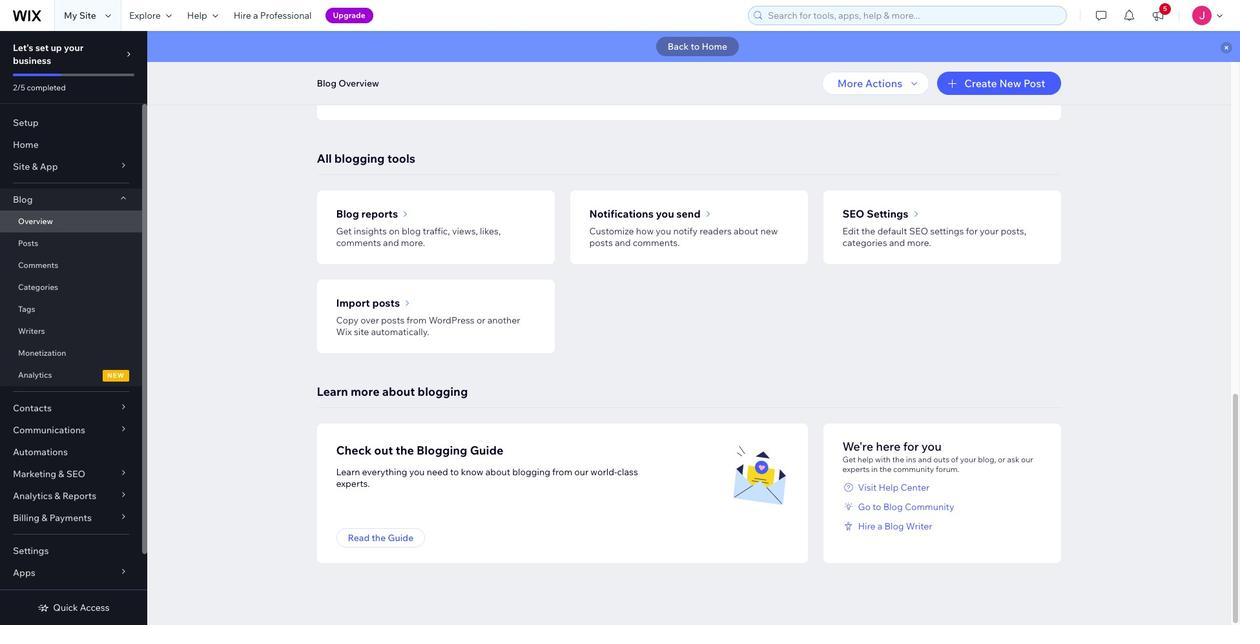 Task type: describe. For each thing, give the bounding box(es) containing it.
send
[[677, 207, 701, 220]]

upgrade button
[[325, 8, 373, 23]]

writers link
[[0, 321, 142, 343]]

marketing & seo
[[13, 469, 85, 480]]

set
[[35, 42, 49, 54]]

seo inside 'edit the default seo settings for your posts, categories and more.'
[[910, 226, 929, 237]]

visit
[[859, 482, 877, 494]]

know
[[461, 467, 484, 478]]

a for blog
[[878, 521, 883, 533]]

our inside we're here for you get help with the ins and outs of your blog, or ask our experts in the community forum.
[[1022, 455, 1034, 465]]

quick access
[[53, 602, 110, 614]]

guide inside "button"
[[388, 533, 414, 544]]

settings
[[931, 226, 964, 237]]

here
[[876, 439, 901, 454]]

customize
[[590, 226, 634, 237]]

the inside "button"
[[372, 533, 386, 544]]

templates
[[876, 80, 921, 92]]

edit
[[843, 226, 860, 237]]

from inside the learn everything you need to know about blogging from our world-class experts.
[[553, 467, 573, 478]]

visit help center
[[859, 482, 930, 494]]

explore for explore
[[129, 10, 161, 21]]

or inside copy over posts from wordpress or another wix site automatically.
[[477, 315, 486, 326]]

more
[[351, 385, 380, 399]]

wix
[[336, 326, 352, 338]]

and inside get insights on blog traffic, views, likes, comments and more.
[[383, 237, 399, 249]]

blog down go to blog community
[[885, 521, 905, 533]]

our inside the learn everything you need to know about blogging from our world-class experts.
[[575, 467, 589, 478]]

forum.
[[936, 465, 960, 474]]

post
[[1024, 77, 1046, 90]]

apps
[[13, 567, 35, 579]]

community
[[894, 465, 935, 474]]

completed
[[27, 83, 66, 92]]

create
[[965, 77, 998, 90]]

notify
[[674, 226, 698, 237]]

setup link
[[0, 112, 142, 134]]

posts
[[18, 238, 38, 248]]

help button
[[180, 0, 226, 31]]

cms link
[[0, 584, 142, 606]]

apps button
[[0, 562, 142, 584]]

over
[[361, 315, 379, 326]]

a for professional
[[253, 10, 258, 21]]

blog overview button
[[311, 74, 386, 93]]

about inside customize how you notify readers about new posts and comments.
[[734, 226, 759, 237]]

& for billing
[[42, 512, 47, 524]]

import
[[336, 297, 370, 310]]

class
[[617, 467, 638, 478]]

2/5
[[13, 83, 25, 92]]

marketing & seo button
[[0, 463, 142, 485]]

explore for explore all templates
[[829, 80, 861, 92]]

reports
[[62, 491, 96, 502]]

with
[[876, 455, 891, 465]]

hire a professional
[[234, 10, 312, 21]]

professional
[[260, 10, 312, 21]]

Search for tools, apps, help & more... field
[[765, 6, 1063, 25]]

0 horizontal spatial blogging
[[335, 151, 385, 166]]

check out the blogging guide
[[336, 443, 504, 458]]

blog overview
[[317, 78, 379, 89]]

posts,
[[1001, 226, 1027, 237]]

new
[[1000, 77, 1022, 90]]

get inside we're here for you get help with the ins and outs of your blog, or ask our experts in the community forum.
[[843, 455, 856, 465]]

go to blog community
[[859, 501, 955, 513]]

you left send
[[656, 207, 675, 220]]

outs
[[934, 455, 950, 465]]

analytics for analytics
[[18, 370, 52, 380]]

for inside we're here for you get help with the ins and outs of your blog, or ask our experts in the community forum.
[[904, 439, 919, 454]]

home inside 'button'
[[702, 41, 728, 52]]

we're here for you get help with the ins and outs of your blog, or ask our experts in the community forum.
[[843, 439, 1034, 474]]

ask
[[1008, 455, 1020, 465]]

customize how you notify readers about new posts and comments.
[[590, 226, 778, 249]]

likes,
[[480, 226, 501, 237]]

go
[[859, 501, 871, 513]]

blog for blog reports
[[336, 207, 359, 220]]

go to blog community link
[[843, 501, 1042, 513]]

quick access button
[[38, 602, 110, 614]]

posts inside copy over posts from wordpress or another wix site automatically.
[[381, 315, 405, 326]]

visit help center link
[[843, 482, 1042, 494]]

& for site
[[32, 161, 38, 173]]

marketing
[[13, 469, 56, 480]]

you inside we're here for you get help with the ins and outs of your blog, or ask our experts in the community forum.
[[922, 439, 942, 454]]

0 horizontal spatial for
[[399, 81, 409, 91]]

contacts button
[[0, 397, 142, 419]]

back
[[668, 41, 689, 52]]

tags
[[18, 304, 35, 314]]

and inside customize how you notify readers about new posts and comments.
[[615, 237, 631, 249]]

my
[[64, 10, 77, 21]]

5 button
[[1145, 0, 1173, 31]]

or inside we're here for you get help with the ins and outs of your blog, or ask our experts in the community forum.
[[999, 455, 1006, 465]]

site inside dropdown button
[[13, 161, 30, 173]]

get inside get insights on blog traffic, views, likes, comments and more.
[[336, 226, 352, 237]]

wordpress
[[429, 315, 475, 326]]

on
[[389, 226, 400, 237]]

learn more about blogging
[[317, 385, 468, 399]]

cms
[[13, 589, 34, 601]]

settings link
[[0, 540, 142, 562]]

home inside sidebar element
[[13, 139, 39, 151]]

back to home
[[668, 41, 728, 52]]

blog for blog
[[13, 194, 33, 206]]

about inside the learn everything you need to know about blogging from our world-class experts.
[[486, 467, 511, 478]]

comments
[[336, 237, 381, 249]]

need
[[427, 467, 448, 478]]

we're
[[843, 439, 874, 454]]

the right in
[[880, 465, 892, 474]]

billing
[[13, 512, 40, 524]]

categories
[[843, 237, 888, 249]]

blog down visit help center
[[884, 501, 903, 513]]

access
[[80, 602, 110, 614]]

community
[[905, 501, 955, 513]]

1 vertical spatial about
[[382, 385, 415, 399]]

posts inside customize how you notify readers about new posts and comments.
[[590, 237, 613, 249]]

another
[[488, 315, 521, 326]]

new
[[107, 372, 125, 380]]

you inside the learn everything you need to know about blogging from our world-class experts.
[[410, 467, 425, 478]]

settings inside settings link
[[13, 545, 49, 557]]

read
[[348, 533, 370, 544]]

more actions
[[838, 77, 903, 90]]



Task type: locate. For each thing, give the bounding box(es) containing it.
1 vertical spatial home
[[13, 139, 39, 151]]

create new post button
[[938, 72, 1061, 95]]

site & app
[[13, 161, 58, 173]]

blog for blog overview
[[317, 78, 337, 89]]

settings up apps
[[13, 545, 49, 557]]

import posts
[[336, 297, 400, 310]]

0 vertical spatial or
[[477, 315, 486, 326]]

2 vertical spatial your
[[961, 455, 977, 465]]

learn for learn everything you need to know about blogging from our world-class experts.
[[336, 467, 360, 478]]

guide up know
[[470, 443, 504, 458]]

1 vertical spatial all
[[317, 151, 332, 166]]

overview up posts
[[18, 216, 53, 226]]

the right out
[[396, 443, 414, 458]]

blog inside the "blog" dropdown button
[[13, 194, 33, 206]]

2 horizontal spatial seo
[[910, 226, 929, 237]]

0 vertical spatial help
[[187, 10, 207, 21]]

blogging inside the learn everything you need to know about blogging from our world-class experts.
[[513, 467, 551, 478]]

to for back
[[691, 41, 700, 52]]

home down setup
[[13, 139, 39, 151]]

get left "insights" at the left top of the page
[[336, 226, 352, 237]]

2 vertical spatial for
[[904, 439, 919, 454]]

let's set up your business
[[13, 42, 84, 67]]

5
[[1164, 5, 1168, 13]]

1 horizontal spatial overview
[[339, 78, 379, 89]]

1 horizontal spatial explore
[[829, 80, 861, 92]]

you left need
[[410, 467, 425, 478]]

upgrade
[[333, 10, 366, 20]]

1 vertical spatial hire
[[859, 521, 876, 533]]

get down we're
[[843, 455, 856, 465]]

overview inside sidebar element
[[18, 216, 53, 226]]

quick
[[53, 602, 78, 614]]

1 horizontal spatial guide
[[470, 443, 504, 458]]

to right back
[[691, 41, 700, 52]]

1 horizontal spatial settings
[[867, 207, 909, 220]]

0 horizontal spatial or
[[477, 315, 486, 326]]

0 horizontal spatial guide
[[388, 533, 414, 544]]

to inside back to home 'button'
[[691, 41, 700, 52]]

blog button
[[0, 189, 142, 211]]

writer
[[907, 521, 933, 533]]

0 horizontal spatial hire
[[234, 10, 251, 21]]

1 horizontal spatial seo
[[843, 207, 865, 220]]

everything
[[362, 467, 407, 478]]

your inside let's set up your business
[[64, 42, 84, 54]]

0 vertical spatial seo
[[843, 207, 865, 220]]

analytics down marketing at the left bottom of the page
[[13, 491, 52, 502]]

analytics inside dropdown button
[[13, 491, 52, 502]]

0 vertical spatial overview
[[339, 78, 379, 89]]

1 vertical spatial analytics
[[13, 491, 52, 502]]

blogging left tools
[[335, 151, 385, 166]]

and inside 'edit the default seo settings for your posts, categories and more.'
[[890, 237, 906, 249]]

blog,
[[979, 455, 997, 465]]

hire a professional link
[[226, 0, 320, 31]]

1 vertical spatial from
[[553, 467, 573, 478]]

the right edit
[[862, 226, 876, 237]]

home right back
[[702, 41, 728, 52]]

billing & payments button
[[0, 507, 142, 529]]

learn inside the learn everything you need to know about blogging from our world-class experts.
[[336, 467, 360, 478]]

for up "ins"
[[904, 439, 919, 454]]

0 horizontal spatial get
[[336, 226, 352, 237]]

0 vertical spatial get
[[336, 226, 352, 237]]

& inside popup button
[[42, 512, 47, 524]]

categories link
[[0, 277, 142, 299]]

2 horizontal spatial to
[[873, 501, 882, 513]]

for inside 'edit the default seo settings for your posts, categories and more.'
[[967, 226, 978, 237]]

hire a blog writer
[[859, 521, 933, 533]]

app
[[40, 161, 58, 173]]

hire
[[234, 10, 251, 21], [859, 521, 876, 533]]

0 horizontal spatial settings
[[13, 545, 49, 557]]

1 horizontal spatial home
[[702, 41, 728, 52]]

hire for hire a professional
[[234, 10, 251, 21]]

your inside we're here for you get help with the ins and outs of your blog, or ask our experts in the community forum.
[[961, 455, 977, 465]]

1 horizontal spatial for
[[904, 439, 919, 454]]

to right go
[[873, 501, 882, 513]]

and right categories on the right top of the page
[[890, 237, 906, 249]]

get insights on blog traffic, views, likes, comments and more.
[[336, 226, 501, 249]]

posts down notifications
[[590, 237, 613, 249]]

comments.
[[633, 237, 680, 249]]

and left blog in the left of the page
[[383, 237, 399, 249]]

posts
[[590, 237, 613, 249], [373, 297, 400, 310], [381, 315, 405, 326]]

payments
[[50, 512, 92, 524]]

more.
[[401, 237, 425, 249], [908, 237, 932, 249]]

or left ask
[[999, 455, 1006, 465]]

seo up reports
[[66, 469, 85, 480]]

0 horizontal spatial more.
[[401, 237, 425, 249]]

you
[[656, 207, 675, 220], [656, 226, 672, 237], [922, 439, 942, 454], [410, 467, 425, 478]]

0 horizontal spatial explore
[[129, 10, 161, 21]]

comments link
[[0, 255, 142, 277]]

sidebar element
[[0, 31, 147, 626]]

blog down site & app
[[13, 194, 33, 206]]

1 vertical spatial site
[[13, 161, 30, 173]]

to inside the learn everything you need to know about blogging from our world-class experts.
[[450, 467, 459, 478]]

blogging up blogging
[[418, 385, 468, 399]]

guide right read
[[388, 533, 414, 544]]

comments
[[18, 260, 58, 270]]

0 vertical spatial hire
[[234, 10, 251, 21]]

billing & payments
[[13, 512, 92, 524]]

& left app
[[32, 161, 38, 173]]

1 vertical spatial get
[[843, 455, 856, 465]]

1 horizontal spatial to
[[691, 41, 700, 52]]

0 horizontal spatial from
[[407, 315, 427, 326]]

site right my
[[79, 10, 96, 21]]

learn for learn more about blogging
[[317, 385, 348, 399]]

blog inside blog overview button
[[317, 78, 337, 89]]

your left the posts,
[[980, 226, 999, 237]]

analytics & reports button
[[0, 485, 142, 507]]

analytics for analytics & reports
[[13, 491, 52, 502]]

the inside 'edit the default seo settings for your posts, categories and more.'
[[862, 226, 876, 237]]

experts.
[[336, 478, 370, 490]]

posts link
[[0, 233, 142, 255]]

learn
[[317, 385, 348, 399], [336, 467, 360, 478]]

0 vertical spatial about
[[734, 226, 759, 237]]

business
[[464, 81, 496, 91]]

0 vertical spatial blogging
[[335, 151, 385, 166]]

2 horizontal spatial about
[[734, 226, 759, 237]]

& up analytics & reports at the left bottom
[[58, 469, 64, 480]]

1 horizontal spatial blogging
[[418, 385, 468, 399]]

0 horizontal spatial home
[[13, 139, 39, 151]]

notifications you send
[[590, 207, 701, 220]]

blog
[[402, 226, 421, 237]]

hire right help button
[[234, 10, 251, 21]]

categories
[[18, 282, 58, 292]]

blog up "insights" at the left top of the page
[[336, 207, 359, 220]]

1 vertical spatial overview
[[18, 216, 53, 226]]

hire down go
[[859, 521, 876, 533]]

0 vertical spatial your
[[64, 42, 84, 54]]

world-
[[591, 467, 618, 478]]

posts right over
[[381, 315, 405, 326]]

2 vertical spatial about
[[486, 467, 511, 478]]

0 vertical spatial explore
[[129, 10, 161, 21]]

1 horizontal spatial hire
[[859, 521, 876, 533]]

blogging right know
[[513, 467, 551, 478]]

1 vertical spatial posts
[[373, 297, 400, 310]]

seo
[[843, 207, 865, 220], [910, 226, 929, 237], [66, 469, 85, 480]]

more. inside 'edit the default seo settings for your posts, categories and more.'
[[908, 237, 932, 249]]

2 vertical spatial posts
[[381, 315, 405, 326]]

more. inside get insights on blog traffic, views, likes, comments and more.
[[401, 237, 425, 249]]

0 horizontal spatial a
[[253, 10, 258, 21]]

tags link
[[0, 299, 142, 321]]

0 vertical spatial for
[[399, 81, 409, 91]]

about right "more"
[[382, 385, 415, 399]]

0 horizontal spatial our
[[575, 467, 589, 478]]

0 vertical spatial guide
[[470, 443, 504, 458]]

to right need
[[450, 467, 459, 478]]

0 vertical spatial our
[[1022, 455, 1034, 465]]

0 horizontal spatial seo
[[66, 469, 85, 480]]

my site
[[64, 10, 96, 21]]

2 horizontal spatial blogging
[[513, 467, 551, 478]]

& right billing
[[42, 512, 47, 524]]

automations
[[13, 447, 68, 458]]

from inside copy over posts from wordpress or another wix site automatically.
[[407, 315, 427, 326]]

0 horizontal spatial your
[[64, 42, 84, 54]]

create new post
[[965, 77, 1046, 90]]

get
[[336, 226, 352, 237], [843, 455, 856, 465]]

automations link
[[0, 441, 142, 463]]

1 horizontal spatial a
[[878, 521, 883, 533]]

blogging
[[335, 151, 385, 166], [418, 385, 468, 399], [513, 467, 551, 478]]

1 vertical spatial seo
[[910, 226, 929, 237]]

a down go to blog community
[[878, 521, 883, 533]]

1 vertical spatial or
[[999, 455, 1006, 465]]

2 more. from the left
[[908, 237, 932, 249]]

in
[[872, 465, 878, 474]]

& for marketing
[[58, 469, 64, 480]]

how
[[636, 226, 654, 237]]

from left wordpress
[[407, 315, 427, 326]]

for right great
[[399, 81, 409, 91]]

actions
[[866, 77, 903, 90]]

0 vertical spatial all
[[863, 80, 874, 92]]

1 vertical spatial our
[[575, 467, 589, 478]]

learn down check
[[336, 467, 360, 478]]

settings
[[867, 207, 909, 220], [13, 545, 49, 557]]

1 horizontal spatial your
[[961, 455, 977, 465]]

read the guide
[[348, 533, 414, 544]]

1 more. from the left
[[401, 237, 425, 249]]

seo right the default
[[910, 226, 929, 237]]

site
[[354, 326, 369, 338]]

1 vertical spatial for
[[967, 226, 978, 237]]

settings up the default
[[867, 207, 909, 220]]

1 horizontal spatial our
[[1022, 455, 1034, 465]]

back to home button
[[656, 37, 739, 56]]

1 horizontal spatial all
[[863, 80, 874, 92]]

0 vertical spatial posts
[[590, 237, 613, 249]]

analytics down monetization
[[18, 370, 52, 380]]

1 horizontal spatial about
[[486, 467, 511, 478]]

about right know
[[486, 467, 511, 478]]

2 horizontal spatial for
[[967, 226, 978, 237]]

tools
[[388, 151, 416, 166]]

blogging
[[417, 443, 468, 458]]

&
[[32, 161, 38, 173], [58, 469, 64, 480], [54, 491, 60, 502], [42, 512, 47, 524]]

0 horizontal spatial overview
[[18, 216, 53, 226]]

our right ask
[[1022, 455, 1034, 465]]

a left professional
[[253, 10, 258, 21]]

posts up over
[[373, 297, 400, 310]]

guide
[[470, 443, 504, 458], [388, 533, 414, 544]]

you up outs
[[922, 439, 942, 454]]

our
[[1022, 455, 1034, 465], [575, 467, 589, 478]]

1 vertical spatial learn
[[336, 467, 360, 478]]

monetization
[[18, 348, 66, 358]]

travel,
[[411, 81, 434, 91]]

your inside 'edit the default seo settings for your posts, categories and more.'
[[980, 226, 999, 237]]

0 vertical spatial settings
[[867, 207, 909, 220]]

and left how at the top right of the page
[[615, 237, 631, 249]]

seo inside marketing & seo "dropdown button"
[[66, 469, 85, 480]]

blog left great
[[317, 78, 337, 89]]

more. right on at the left
[[401, 237, 425, 249]]

home link
[[0, 134, 142, 156]]

automatically.
[[371, 326, 430, 338]]

seo up edit
[[843, 207, 865, 220]]

new
[[761, 226, 778, 237]]

hire for hire a blog writer
[[859, 521, 876, 533]]

your right of
[[961, 455, 977, 465]]

you inside customize how you notify readers about new posts and comments.
[[656, 226, 672, 237]]

your right up
[[64, 42, 84, 54]]

0 vertical spatial to
[[691, 41, 700, 52]]

1 horizontal spatial site
[[79, 10, 96, 21]]

from
[[407, 315, 427, 326], [553, 467, 573, 478]]

check
[[336, 443, 372, 458]]

0 horizontal spatial site
[[13, 161, 30, 173]]

2 horizontal spatial your
[[980, 226, 999, 237]]

edit the default seo settings for your posts, categories and more.
[[843, 226, 1027, 249]]

1 horizontal spatial get
[[843, 455, 856, 465]]

& inside "dropdown button"
[[58, 469, 64, 480]]

1 vertical spatial help
[[879, 482, 899, 494]]

0 horizontal spatial about
[[382, 385, 415, 399]]

& left reports
[[54, 491, 60, 502]]

1 horizontal spatial help
[[879, 482, 899, 494]]

readers
[[700, 226, 732, 237]]

1 horizontal spatial from
[[553, 467, 573, 478]]

0 horizontal spatial to
[[450, 467, 459, 478]]

site left app
[[13, 161, 30, 173]]

the left "ins"
[[893, 455, 905, 465]]

1 vertical spatial your
[[980, 226, 999, 237]]

0 vertical spatial a
[[253, 10, 258, 21]]

overview inside button
[[339, 78, 379, 89]]

insights
[[354, 226, 387, 237]]

about left new
[[734, 226, 759, 237]]

back to home alert
[[147, 31, 1241, 62]]

0 vertical spatial site
[[79, 10, 96, 21]]

1 vertical spatial settings
[[13, 545, 49, 557]]

1 vertical spatial a
[[878, 521, 883, 533]]

learn everything you need to know about blogging from our world-class experts.
[[336, 467, 638, 490]]

our left world-
[[575, 467, 589, 478]]

1 vertical spatial blogging
[[418, 385, 468, 399]]

2 vertical spatial to
[[873, 501, 882, 513]]

1 vertical spatial guide
[[388, 533, 414, 544]]

to for go
[[873, 501, 882, 513]]

help inside button
[[187, 10, 207, 21]]

0 vertical spatial learn
[[317, 385, 348, 399]]

or left another at left bottom
[[477, 315, 486, 326]]

more. down the seo settings
[[908, 237, 932, 249]]

out
[[374, 443, 393, 458]]

1 vertical spatial explore
[[829, 80, 861, 92]]

you right how at the top right of the page
[[656, 226, 672, 237]]

0 vertical spatial home
[[702, 41, 728, 52]]

2/5 completed
[[13, 83, 66, 92]]

1 vertical spatial to
[[450, 467, 459, 478]]

and inside we're here for you get help with the ins and outs of your blog, or ask our experts in the community forum.
[[919, 455, 932, 465]]

learn left "more"
[[317, 385, 348, 399]]

0 vertical spatial analytics
[[18, 370, 52, 380]]

& for analytics
[[54, 491, 60, 502]]

2 vertical spatial blogging
[[513, 467, 551, 478]]

for
[[399, 81, 409, 91], [967, 226, 978, 237], [904, 439, 919, 454]]

communications
[[13, 425, 85, 436]]

center
[[901, 482, 930, 494]]

0 horizontal spatial help
[[187, 10, 207, 21]]

0 vertical spatial from
[[407, 315, 427, 326]]

2 vertical spatial seo
[[66, 469, 85, 480]]

and right "ins"
[[919, 455, 932, 465]]

for right settings
[[967, 226, 978, 237]]

reports
[[362, 207, 398, 220]]

overview left travel,
[[339, 78, 379, 89]]

explore
[[129, 10, 161, 21], [829, 80, 861, 92]]

the right read
[[372, 533, 386, 544]]

0 horizontal spatial all
[[317, 151, 332, 166]]

1 horizontal spatial or
[[999, 455, 1006, 465]]

from left world-
[[553, 467, 573, 478]]



Task type: vqa. For each thing, say whether or not it's contained in the screenshot.


